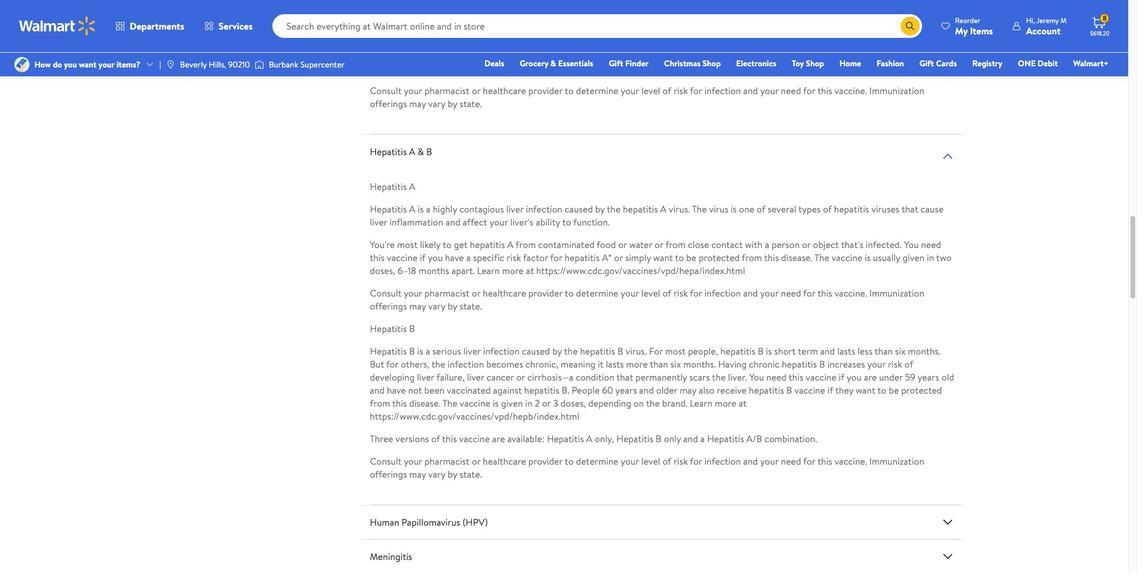 Task type: vqa. For each thing, say whether or not it's contained in the screenshot.
Subtotal $20.98
no



Task type: locate. For each thing, give the bounding box(es) containing it.
1 vertical spatial virus.
[[626, 345, 647, 358]]

virus. inside 'hepatitis b is a serious liver infection caused by the hepatitis b virus. for most people, hepatitis b is short term and lasts less than six months. but for others, the infection becomes chronic, meaning it lasts more than six months. having chronic hepatitis b increases your risk of developing liver failure, liver cancer or cirrhosis—a condition that permanently scars the liver. you need this vaccine if you are under 59 years old and have not been vaccinated against hepatitis b. people 60 years and older may also receive hepatitis b vaccine if they want to be protected from this disease. the vaccine is given in 2 or 3 doses, depending on the brand. learn more at https://www.cdc.gov/vaccines/vpd/hepb/index.html'
[[626, 345, 647, 358]]

0 vertical spatial caused
[[565, 203, 593, 216]]

gift for gift cards
[[920, 57, 935, 69]]

fashion link
[[872, 57, 910, 70]]

need inside the you're most likely to get hepatitis a from contaminated food or water or from close contact with a person or object that's infected. you need this vaccine if you have a specific risk factor for hepatitis a* or simply want to be protected from this disease. the vaccine is usually given in two doses, 6–18 months apart. learn more at https://www.cdc.gov/vaccines/vpd/hepa/index.html
[[922, 238, 942, 251]]

want right they
[[856, 384, 876, 397]]

2 vertical spatial consult
[[370, 455, 402, 468]]

2 offerings from the top
[[370, 300, 407, 313]]

hepatitis left a*
[[565, 251, 600, 264]]

0 vertical spatial are
[[396, 49, 409, 62]]

talk
[[627, 49, 642, 62]]

age
[[411, 49, 425, 62]]

 image
[[14, 57, 30, 72]]

protected inside the you're most likely to get hepatitis a from contaminated food or water or from close contact with a person or object that's infected. you need this vaccine if you have a specific risk factor for hepatitis a* or simply want to be protected from this disease. the vaccine is usually given in two doses, 6–18 months apart. learn more at https://www.cdc.gov/vaccines/vpd/hepa/index.html
[[699, 251, 740, 264]]

determine down the three versions of this vaccine are available: hepatitis a only, hepatitis b only and a hepatitis a/b combination. at the bottom of the page
[[576, 455, 619, 468]]

0 vertical spatial the
[[692, 203, 707, 216]]

are inside if you are age 65 (or older), you need a pneumococcal vaccine. talk to your pharmacist healthcare provider for details. learn more at https://www.cdc.gov/vaccines/vpd/pneumo/index.html
[[396, 49, 409, 62]]

disease. inside 'hepatitis b is a serious liver infection caused by the hepatitis b virus. for most people, hepatitis b is short term and lasts less than six months. but for others, the infection becomes chronic, meaning it lasts more than six months. having chronic hepatitis b increases your risk of developing liver failure, liver cancer or cirrhosis—a condition that permanently scars the liver. you need this vaccine if you are under 59 years old and have not been vaccinated against hepatitis b. people 60 years and older may also receive hepatitis b vaccine if they want to be protected from this disease. the vaccine is given in 2 or 3 doses, depending on the brand. learn more at https://www.cdc.gov/vaccines/vpd/hepb/index.html'
[[409, 397, 441, 410]]

christmas shop
[[665, 57, 721, 69]]

1 shop from the left
[[703, 57, 721, 69]]

vary down versions
[[429, 468, 446, 481]]

hepatitis a & b
[[370, 145, 432, 158]]

0 vertical spatial consult
[[370, 84, 402, 97]]

2 gift from the left
[[920, 57, 935, 69]]

caused inside hepatitis a is a highly contagious liver infection caused by the hepatitis a virus. the virus is one of several types of hepatitis viruses that cause liver inflammation and affect your liver's ability to function.
[[565, 203, 593, 216]]

more
[[876, 49, 897, 62], [502, 264, 524, 277], [627, 358, 648, 371], [715, 397, 737, 410]]

0 horizontal spatial caused
[[522, 345, 550, 358]]

 image
[[255, 59, 264, 71], [166, 60, 175, 69]]

are inside 'hepatitis b is a serious liver infection caused by the hepatitis b virus. for most people, hepatitis b is short term and lasts less than six months. but for others, the infection becomes chronic, meaning it lasts more than six months. having chronic hepatitis b increases your risk of developing liver failure, liver cancer or cirrhosis—a condition that permanently scars the liver. you need this vaccine if you are under 59 years old and have not been vaccinated against hepatitis b. people 60 years and older may also receive hepatitis b vaccine if they want to be protected from this disease. the vaccine is given in 2 or 3 doses, depending on the brand. learn more at https://www.cdc.gov/vaccines/vpd/hepb/index.html'
[[865, 371, 878, 384]]

is
[[418, 203, 424, 216], [731, 203, 737, 216], [865, 251, 871, 264], [418, 345, 424, 358], [767, 345, 773, 358], [493, 397, 499, 410]]

becomes
[[487, 358, 524, 371]]

of
[[663, 84, 672, 97], [757, 203, 766, 216], [824, 203, 832, 216], [663, 287, 672, 300], [905, 358, 914, 371], [432, 433, 440, 446], [663, 455, 672, 468]]

2 level from the top
[[642, 287, 661, 300]]

doses,
[[370, 264, 396, 277], [561, 397, 586, 410]]

determine
[[576, 84, 619, 97], [576, 287, 619, 300], [576, 455, 619, 468]]

2 horizontal spatial learn
[[851, 49, 873, 62]]

specific
[[473, 251, 505, 264]]

0 horizontal spatial shop
[[703, 57, 721, 69]]

1 horizontal spatial the
[[692, 203, 707, 216]]

most inside the you're most likely to get hepatitis a from contaminated food or water or from close contact with a person or object that's infected. you need this vaccine if you have a specific risk factor for hepatitis a* or simply want to be protected from this disease. the vaccine is usually given in two doses, 6–18 months apart. learn more at https://www.cdc.gov/vaccines/vpd/hepa/index.html
[[397, 238, 418, 251]]

0 vertical spatial determine
[[576, 84, 619, 97]]

offerings down three
[[370, 468, 407, 481]]

gift left cards
[[920, 57, 935, 69]]

2 vertical spatial level
[[642, 455, 661, 468]]

food
[[597, 238, 616, 251]]

gift left talk
[[609, 57, 624, 69]]

2 horizontal spatial want
[[856, 384, 876, 397]]

0 vertical spatial offerings
[[370, 97, 407, 110]]

risk down the you're most likely to get hepatitis a from contaminated food or water or from close contact with a person or object that's infected. you need this vaccine if you have a specific risk factor for hepatitis a* or simply want to be protected from this disease. the vaccine is usually given in two doses, 6–18 months apart. learn more at https://www.cdc.gov/vaccines/vpd/hepa/index.html
[[674, 287, 688, 300]]

2 vertical spatial the
[[443, 397, 458, 410]]

if left they
[[828, 384, 834, 397]]

your right the increases
[[868, 358, 886, 371]]

1 vertical spatial caused
[[522, 345, 550, 358]]

this
[[818, 84, 833, 97], [370, 251, 385, 264], [765, 251, 779, 264], [818, 287, 833, 300], [789, 371, 804, 384], [392, 397, 407, 410], [442, 433, 457, 446], [818, 455, 833, 468]]

grocery & essentials
[[520, 57, 594, 69]]

pharmacist inside if you are age 65 (or older), you need a pneumococcal vaccine. talk to your pharmacist healthcare provider for details. learn more at https://www.cdc.gov/vaccines/vpd/pneumo/index.html
[[676, 49, 721, 62]]

than right less
[[875, 345, 894, 358]]

the inside hepatitis a is a highly contagious liver infection caused by the hepatitis a virus. the virus is one of several types of hepatitis viruses that cause liver inflammation and affect your liver's ability to function.
[[607, 203, 621, 216]]

1 vertical spatial the
[[815, 251, 830, 264]]

0 horizontal spatial six
[[671, 358, 681, 371]]

only,
[[595, 433, 615, 446]]

want
[[79, 59, 97, 70], [654, 251, 674, 264], [856, 384, 876, 397]]

a up inflammation
[[409, 180, 416, 193]]

one
[[1019, 57, 1036, 69]]

1 vertical spatial in
[[526, 397, 533, 410]]

shop right toy at top right
[[806, 57, 825, 69]]

1 vertical spatial consult your pharmacist or healthcare provider to determine your level of risk for infection and your need for this vaccine. immunization offerings may vary by state.
[[370, 287, 925, 313]]

have inside the you're most likely to get hepatitis a from contaminated food or water or from close contact with a person or object that's infected. you need this vaccine if you have a specific risk factor for hepatitis a* or simply want to be protected from this disease. the vaccine is usually given in two doses, 6–18 months apart. learn more at https://www.cdc.gov/vaccines/vpd/hepa/index.html
[[445, 251, 464, 264]]

risk left 59
[[889, 358, 903, 371]]

registry
[[973, 57, 1003, 69]]

2 horizontal spatial are
[[865, 371, 878, 384]]

is down cancer
[[493, 397, 499, 410]]

0 horizontal spatial gift
[[609, 57, 624, 69]]

1 consult from the top
[[370, 84, 402, 97]]

0 horizontal spatial in
[[526, 397, 533, 410]]

1 vary from the top
[[429, 97, 446, 110]]

hepatitis a & b image
[[941, 149, 956, 164]]

finder
[[626, 57, 649, 69]]

pneumococcal
[[530, 49, 590, 62]]

more inside if you are age 65 (or older), you need a pneumococcal vaccine. talk to your pharmacist healthcare provider for details. learn more at https://www.cdc.gov/vaccines/vpd/pneumo/index.html
[[876, 49, 897, 62]]

1 immunization from the top
[[870, 84, 925, 97]]

to
[[644, 49, 653, 62], [565, 84, 574, 97], [563, 216, 572, 229], [443, 238, 452, 251], [676, 251, 685, 264], [565, 287, 574, 300], [878, 384, 887, 397], [565, 455, 574, 468]]

2 vertical spatial determine
[[576, 455, 619, 468]]

2 vertical spatial vary
[[429, 468, 446, 481]]

or right cancer
[[517, 371, 525, 384]]

1 gift from the left
[[609, 57, 624, 69]]

hi, jeremy m account
[[1027, 15, 1067, 37]]

1 vertical spatial at
[[526, 264, 534, 277]]

a up the you're most likely to get hepatitis a from contaminated food or water or from close contact with a person or object that's infected. you need this vaccine if you have a specific risk factor for hepatitis a* or simply want to be protected from this disease. the vaccine is usually given in two doses, 6–18 months apart. learn more at https://www.cdc.gov/vaccines/vpd/hepa/index.html
[[661, 203, 667, 216]]

vaccine left likely
[[387, 251, 418, 264]]

years right 60
[[616, 384, 637, 397]]

scars
[[690, 371, 710, 384]]

by down https://www.cdc.gov/vaccines/vpd/pneumo/index.html
[[448, 97, 458, 110]]

59
[[906, 371, 916, 384]]

are left age
[[396, 49, 409, 62]]

if left under
[[839, 371, 845, 384]]

2 horizontal spatial the
[[815, 251, 830, 264]]

by
[[448, 97, 458, 110], [596, 203, 605, 216], [448, 300, 458, 313], [553, 345, 562, 358], [448, 468, 458, 481]]

virus. inside hepatitis a is a highly contagious liver infection caused by the hepatitis a virus. the virus is one of several types of hepatitis viruses that cause liver inflammation and affect your liver's ability to function.
[[669, 203, 690, 216]]

1 horizontal spatial &
[[551, 57, 557, 69]]

meningitis image
[[941, 550, 956, 564]]

1 vertical spatial given
[[501, 397, 523, 410]]

0 vertical spatial protected
[[699, 251, 740, 264]]

1 horizontal spatial  image
[[255, 59, 264, 71]]

1 horizontal spatial in
[[927, 251, 935, 264]]

a inside 'hepatitis b is a serious liver infection caused by the hepatitis b virus. for most people, hepatitis b is short term and lasts less than six months. but for others, the infection becomes chronic, meaning it lasts more than six months. having chronic hepatitis b increases your risk of developing liver failure, liver cancer or cirrhosis—a condition that permanently scars the liver. you need this vaccine if you are under 59 years old and have not been vaccinated against hepatitis b. people 60 years and older may also receive hepatitis b vaccine if they want to be protected from this disease. the vaccine is given in 2 or 3 doses, depending on the brand. learn more at https://www.cdc.gov/vaccines/vpd/hepb/index.html'
[[426, 345, 430, 358]]

 image for beverly hills, 90210
[[166, 60, 175, 69]]

more down liver's at left
[[502, 264, 524, 277]]

1 vertical spatial &
[[418, 145, 424, 158]]

1 horizontal spatial be
[[889, 384, 900, 397]]

1 horizontal spatial have
[[445, 251, 464, 264]]

for inside the you're most likely to get hepatitis a from contaminated food or water or from close contact with a person or object that's infected. you need this vaccine if you have a specific risk factor for hepatitis a* or simply want to be protected from this disease. the vaccine is usually given in two doses, 6–18 months apart. learn more at https://www.cdc.gov/vaccines/vpd/hepa/index.html
[[551, 251, 563, 264]]

1 vertical spatial most
[[666, 345, 686, 358]]

learn down scars
[[690, 397, 713, 410]]

get
[[454, 238, 468, 251]]

need down cause
[[922, 238, 942, 251]]

electronics
[[737, 57, 777, 69]]

a/b
[[747, 433, 763, 446]]

2 vertical spatial at
[[739, 397, 747, 410]]

want right do on the top left of the page
[[79, 59, 97, 70]]

0 horizontal spatial doses,
[[370, 264, 396, 277]]

1 horizontal spatial given
[[903, 251, 925, 264]]

depending
[[589, 397, 632, 410]]

that left cause
[[902, 203, 919, 216]]

to down contaminated
[[565, 287, 574, 300]]

1 horizontal spatial gift
[[920, 57, 935, 69]]

you right the older),
[[484, 49, 499, 62]]

8
[[1103, 13, 1108, 23]]

https://www.cdc.gov/vaccines/vpd/hepb/index.html
[[370, 410, 580, 423]]

more right also
[[715, 397, 737, 410]]

you left get
[[428, 251, 443, 264]]

to right ability at the left
[[563, 216, 572, 229]]

learn right apart.
[[477, 264, 500, 277]]

0 horizontal spatial the
[[443, 397, 458, 410]]

brand.
[[663, 397, 688, 410]]

term
[[798, 345, 819, 358]]

0 horizontal spatial disease.
[[409, 397, 441, 410]]

1 vertical spatial level
[[642, 287, 661, 300]]

caused up cirrhosis—a
[[522, 345, 550, 358]]

Search search field
[[272, 14, 923, 38]]

for inside if you are age 65 (or older), you need a pneumococcal vaccine. talk to your pharmacist healthcare provider for details. learn more at https://www.cdc.gov/vaccines/vpd/pneumo/index.html
[[805, 49, 818, 62]]

consult down three
[[370, 455, 402, 468]]

more right home
[[876, 49, 897, 62]]

protected inside 'hepatitis b is a serious liver infection caused by the hepatitis b virus. for most people, hepatitis b is short term and lasts less than six months. but for others, the infection becomes chronic, meaning it lasts more than six months. having chronic hepatitis b increases your risk of developing liver failure, liver cancer or cirrhosis—a condition that permanently scars the liver. you need this vaccine if you are under 59 years old and have not been vaccinated against hepatitis b. people 60 years and older may also receive hepatitis b vaccine if they want to be protected from this disease. the vaccine is given in 2 or 3 doses, depending on the brand. learn more at https://www.cdc.gov/vaccines/vpd/hepb/index.html'
[[902, 384, 943, 397]]

less
[[858, 345, 873, 358]]

3 vary from the top
[[429, 468, 446, 481]]

failure,
[[437, 371, 465, 384]]

from
[[516, 238, 536, 251], [666, 238, 686, 251], [742, 251, 763, 264], [370, 397, 390, 410]]

1 horizontal spatial that
[[902, 203, 919, 216]]

virus. left 'virus'
[[669, 203, 690, 216]]

months. up also
[[684, 358, 716, 371]]

under
[[880, 371, 903, 384]]

gift cards link
[[915, 57, 963, 70]]

1 horizontal spatial doses,
[[561, 397, 586, 410]]

0 vertical spatial virus.
[[669, 203, 690, 216]]

a inside if you are age 65 (or older), you need a pneumococcal vaccine. talk to your pharmacist healthcare provider for details. learn more at https://www.cdc.gov/vaccines/vpd/pneumo/index.html
[[523, 49, 528, 62]]

six right for
[[671, 358, 681, 371]]

3 state. from the top
[[460, 468, 482, 481]]

to left get
[[443, 238, 452, 251]]

and down electronics link
[[744, 84, 759, 97]]

liver left failure,
[[417, 371, 435, 384]]

hepatitis down the hepatitis b
[[370, 345, 407, 358]]

christmas
[[665, 57, 701, 69]]

0 horizontal spatial learn
[[477, 264, 500, 277]]

be inside 'hepatitis b is a serious liver infection caused by the hepatitis b virus. for most people, hepatitis b is short term and lasts less than six months. but for others, the infection becomes chronic, meaning it lasts more than six months. having chronic hepatitis b increases your risk of developing liver failure, liver cancer or cirrhosis—a condition that permanently scars the liver. you need this vaccine if you are under 59 years old and have not been vaccinated against hepatitis b. people 60 years and older may also receive hepatitis b vaccine if they want to be protected from this disease. the vaccine is given in 2 or 3 doses, depending on the brand. learn more at https://www.cdc.gov/vaccines/vpd/hepb/index.html'
[[889, 384, 900, 397]]

been
[[425, 384, 445, 397]]

you
[[378, 49, 393, 62], [484, 49, 499, 62], [64, 59, 77, 70], [428, 251, 443, 264], [847, 371, 862, 384]]

provider inside if you are age 65 (or older), you need a pneumococcal vaccine. talk to your pharmacist healthcare provider for details. learn more at https://www.cdc.gov/vaccines/vpd/pneumo/index.html
[[769, 49, 803, 62]]

infection inside hepatitis a is a highly contagious liver infection caused by the hepatitis a virus. the virus is one of several types of hepatitis viruses that cause liver inflammation and affect your liver's ability to function.
[[526, 203, 563, 216]]

services
[[219, 20, 253, 33]]

you inside the you're most likely to get hepatitis a from contaminated food or water or from close contact with a person or object that's infected. you need this vaccine if you have a specific risk factor for hepatitis a* or simply want to be protected from this disease. the vaccine is usually given in two doses, 6–18 months apart. learn more at https://www.cdc.gov/vaccines/vpd/hepa/index.html
[[905, 238, 919, 251]]

your down a/b on the right bottom of the page
[[761, 455, 779, 468]]

consult your pharmacist or healthcare provider to determine your level of risk for infection and your need for this vaccine. immunization offerings may vary by state. down https://www.cdc.gov/vaccines/vpd/hepa/index.html at the top of the page
[[370, 287, 925, 313]]

at inside if you are age 65 (or older), you need a pneumococcal vaccine. talk to your pharmacist healthcare provider for details. learn more at https://www.cdc.gov/vaccines/vpd/pneumo/index.html
[[900, 49, 908, 62]]

want inside 'hepatitis b is a serious liver infection caused by the hepatitis b virus. for most people, hepatitis b is short term and lasts less than six months. but for others, the infection becomes chronic, meaning it lasts more than six months. having chronic hepatitis b increases your risk of developing liver failure, liver cancer or cirrhosis—a condition that permanently scars the liver. you need this vaccine if you are under 59 years old and have not been vaccinated against hepatitis b. people 60 years and older may also receive hepatitis b vaccine if they want to be protected from this disease. the vaccine is given in 2 or 3 doses, depending on the brand. learn more at https://www.cdc.gov/vaccines/vpd/hepb/index.html'
[[856, 384, 876, 397]]

0 horizontal spatial at
[[526, 264, 534, 277]]

the
[[692, 203, 707, 216], [815, 251, 830, 264], [443, 397, 458, 410]]

immunization
[[870, 84, 925, 97], [870, 287, 925, 300], [870, 455, 925, 468]]

jeremy
[[1037, 15, 1060, 25]]

0 vertical spatial want
[[79, 59, 97, 70]]

of right versions
[[432, 433, 440, 446]]

at
[[900, 49, 908, 62], [526, 264, 534, 277], [739, 397, 747, 410]]

liver right the contagious
[[507, 203, 524, 216]]

0 vertical spatial state.
[[460, 97, 482, 110]]

liver.
[[729, 371, 748, 384]]

0 vertical spatial have
[[445, 251, 464, 264]]

vaccinated
[[447, 384, 491, 397]]

the inside 'hepatitis b is a serious liver infection caused by the hepatitis b virus. for most people, hepatitis b is short term and lasts less than six months. but for others, the infection becomes chronic, meaning it lasts more than six months. having chronic hepatitis b increases your risk of developing liver failure, liver cancer or cirrhosis—a condition that permanently scars the liver. you need this vaccine if you are under 59 years old and have not been vaccinated against hepatitis b. people 60 years and older may also receive hepatitis b vaccine if they want to be protected from this disease. the vaccine is given in 2 or 3 doses, depending on the brand. learn more at https://www.cdc.gov/vaccines/vpd/hepb/index.html'
[[443, 397, 458, 410]]

hepatitis down hepatitis a
[[370, 203, 407, 216]]

1 vertical spatial immunization
[[870, 287, 925, 300]]

2 vertical spatial consult your pharmacist or healthcare provider to determine your level of risk for infection and your need for this vaccine. immunization offerings may vary by state.
[[370, 455, 925, 481]]

0 vertical spatial doses,
[[370, 264, 396, 277]]

your inside if you are age 65 (or older), you need a pneumococcal vaccine. talk to your pharmacist healthcare provider for details. learn more at https://www.cdc.gov/vaccines/vpd/pneumo/index.html
[[656, 49, 674, 62]]

0 vertical spatial that
[[902, 203, 919, 216]]

you down less
[[847, 371, 862, 384]]

0 horizontal spatial if
[[420, 251, 426, 264]]

0 vertical spatial consult your pharmacist or healthcare provider to determine your level of risk for infection and your need for this vaccine. immunization offerings may vary by state.
[[370, 84, 925, 110]]

shop
[[703, 57, 721, 69], [806, 57, 825, 69]]

the inside hepatitis a is a highly contagious liver infection caused by the hepatitis a virus. the virus is one of several types of hepatitis viruses that cause liver inflammation and affect your liver's ability to function.
[[692, 203, 707, 216]]

1 vertical spatial vary
[[429, 300, 446, 313]]

at inside 'hepatitis b is a serious liver infection caused by the hepatitis b virus. for most people, hepatitis b is short term and lasts less than six months. but for others, the infection becomes chronic, meaning it lasts more than six months. having chronic hepatitis b increases your risk of developing liver failure, liver cancer or cirrhosis—a condition that permanently scars the liver. you need this vaccine if you are under 59 years old and have not been vaccinated against hepatitis b. people 60 years and older may also receive hepatitis b vaccine if they want to be protected from this disease. the vaccine is given in 2 or 3 doses, depending on the brand. learn more at https://www.cdc.gov/vaccines/vpd/hepb/index.html'
[[739, 397, 747, 410]]

1 vertical spatial have
[[387, 384, 406, 397]]

fashion
[[877, 57, 905, 69]]

how do you want your items?
[[34, 59, 140, 70]]

is left the usually
[[865, 251, 871, 264]]

0 vertical spatial given
[[903, 251, 925, 264]]

may left also
[[680, 384, 697, 397]]

3 consult from the top
[[370, 455, 402, 468]]

have right likely
[[445, 251, 464, 264]]

0 vertical spatial &
[[551, 57, 557, 69]]

1 horizontal spatial most
[[666, 345, 686, 358]]

disease. left object
[[782, 251, 813, 264]]

human papillomavirus (hpv) image
[[941, 516, 956, 530]]

disease.
[[782, 251, 813, 264], [409, 397, 441, 410]]

registry link
[[968, 57, 1009, 70]]

you're most likely to get hepatitis a from contaminated food or water or from close contact with a person or object that's infected. you need this vaccine if you have a specific risk factor for hepatitis a* or simply want to be protected from this disease. the vaccine is usually given in two doses, 6–18 months apart. learn more at https://www.cdc.gov/vaccines/vpd/hepa/index.html
[[370, 238, 952, 277]]

0 horizontal spatial you
[[750, 371, 765, 384]]

inflammation
[[390, 216, 444, 229]]

function.
[[574, 216, 610, 229]]

0 vertical spatial disease.
[[782, 251, 813, 264]]

1 offerings from the top
[[370, 97, 407, 110]]

1 horizontal spatial protected
[[902, 384, 943, 397]]

hepatitis up hepatitis a
[[370, 145, 407, 158]]

2 horizontal spatial at
[[900, 49, 908, 62]]

 image right |
[[166, 60, 175, 69]]

caused
[[565, 203, 593, 216], [522, 345, 550, 358]]

65
[[428, 49, 438, 62]]

versions
[[396, 433, 429, 446]]

provider
[[769, 49, 803, 62], [529, 84, 563, 97], [529, 287, 563, 300], [529, 455, 563, 468]]

at down 'search icon'
[[900, 49, 908, 62]]

vaccine
[[387, 251, 418, 264], [832, 251, 863, 264], [806, 371, 837, 384], [795, 384, 826, 397], [460, 397, 491, 410], [459, 433, 490, 446]]

need inside 'hepatitis b is a serious liver infection caused by the hepatitis b virus. for most people, hepatitis b is short term and lasts less than six months. but for others, the infection becomes chronic, meaning it lasts more than six months. having chronic hepatitis b increases your risk of developing liver failure, liver cancer or cirrhosis—a condition that permanently scars the liver. you need this vaccine if you are under 59 years old and have not been vaccinated against hepatitis b. people 60 years and older may also receive hepatitis b vaccine if they want to be protected from this disease. the vaccine is given in 2 or 3 doses, depending on the brand. learn more at https://www.cdc.gov/vaccines/vpd/hepb/index.html'
[[767, 371, 787, 384]]

on
[[634, 397, 644, 410]]

contagious
[[460, 203, 504, 216]]

search icon image
[[906, 21, 916, 31]]

your inside 'hepatitis b is a serious liver infection caused by the hepatitis b virus. for most people, hepatitis b is short term and lasts less than six months. but for others, the infection becomes chronic, meaning it lasts more than six months. having chronic hepatitis b increases your risk of developing liver failure, liver cancer or cirrhosis—a condition that permanently scars the liver. you need this vaccine if you are under 59 years old and have not been vaccinated against hepatitis b. people 60 years and older may also receive hepatitis b vaccine if they want to be protected from this disease. the vaccine is given in 2 or 3 doses, depending on the brand. learn more at https://www.cdc.gov/vaccines/vpd/hepb/index.html'
[[868, 358, 886, 371]]

given right the usually
[[903, 251, 925, 264]]

1 horizontal spatial you
[[905, 238, 919, 251]]

lasts right the it on the bottom right
[[606, 358, 624, 371]]

hills,
[[209, 59, 226, 70]]

want inside the you're most likely to get hepatitis a from contaminated food or water or from close contact with a person or object that's infected. you need this vaccine if you have a specific risk factor for hepatitis a* or simply want to be protected from this disease. the vaccine is usually given in two doses, 6–18 months apart. learn more at https://www.cdc.gov/vaccines/vpd/hepa/index.html
[[654, 251, 674, 264]]

is left highly at the top left of page
[[418, 203, 424, 216]]

offerings up the hepatitis b
[[370, 300, 407, 313]]

0 vertical spatial vary
[[429, 97, 446, 110]]

0 vertical spatial in
[[927, 251, 935, 264]]

0 horizontal spatial virus.
[[626, 345, 647, 358]]

risk down christmas
[[674, 84, 688, 97]]

2 vertical spatial want
[[856, 384, 876, 397]]

2 vertical spatial state.
[[460, 468, 482, 481]]

0 horizontal spatial that
[[617, 371, 634, 384]]

1 horizontal spatial months.
[[909, 345, 941, 358]]

0 vertical spatial immunization
[[870, 84, 925, 97]]

0 vertical spatial learn
[[851, 49, 873, 62]]

1 determine from the top
[[576, 84, 619, 97]]

0 horizontal spatial most
[[397, 238, 418, 251]]

hepatitis up liver.
[[721, 345, 756, 358]]

more inside the you're most likely to get hepatitis a from contaminated food or water or from close contact with a person or object that's infected. you need this vaccine if you have a specific risk factor for hepatitis a* or simply want to be protected from this disease. the vaccine is usually given in two doses, 6–18 months apart. learn more at https://www.cdc.gov/vaccines/vpd/hepa/index.html
[[502, 264, 524, 277]]

0 horizontal spatial have
[[387, 384, 406, 397]]

your inside hepatitis a is a highly contagious liver infection caused by the hepatitis a virus. the virus is one of several types of hepatitis viruses that cause liver inflammation and affect your liver's ability to function.
[[490, 216, 508, 229]]

for
[[649, 345, 663, 358]]

1 horizontal spatial six
[[896, 345, 906, 358]]

1 vertical spatial protected
[[902, 384, 943, 397]]

you
[[905, 238, 919, 251], [750, 371, 765, 384]]

0 horizontal spatial are
[[396, 49, 409, 62]]

permanently
[[636, 371, 688, 384]]

your down versions
[[404, 455, 423, 468]]

one
[[740, 203, 755, 216]]

if right the 6–18
[[420, 251, 426, 264]]

given inside 'hepatitis b is a serious liver infection caused by the hepatitis b virus. for most people, hepatitis b is short term and lasts less than six months. but for others, the infection becomes chronic, meaning it lasts more than six months. having chronic hepatitis b increases your risk of developing liver failure, liver cancer or cirrhosis—a condition that permanently scars the liver. you need this vaccine if you are under 59 years old and have not been vaccinated against hepatitis b. people 60 years and older may also receive hepatitis b vaccine if they want to be protected from this disease. the vaccine is given in 2 or 3 doses, depending on the brand. learn more at https://www.cdc.gov/vaccines/vpd/hepb/index.html'
[[501, 397, 523, 410]]

2 shop from the left
[[806, 57, 825, 69]]

0 vertical spatial you
[[905, 238, 919, 251]]

3 consult your pharmacist or healthcare provider to determine your level of risk for infection and your need for this vaccine. immunization offerings may vary by state. from the top
[[370, 455, 925, 481]]

person
[[772, 238, 800, 251]]

a left serious
[[426, 345, 430, 358]]

disease. inside the you're most likely to get hepatitis a from contaminated food or water or from close contact with a person or object that's infected. you need this vaccine if you have a specific risk factor for hepatitis a* or simply want to be protected from this disease. the vaccine is usually given in two doses, 6–18 months apart. learn more at https://www.cdc.gov/vaccines/vpd/hepa/index.html
[[782, 251, 813, 264]]

healthcare
[[724, 49, 767, 62], [483, 84, 526, 97], [483, 287, 526, 300], [483, 455, 526, 468]]

1 vertical spatial are
[[865, 371, 878, 384]]

you inside 'hepatitis b is a serious liver infection caused by the hepatitis b virus. for most people, hepatitis b is short term and lasts less than six months. but for others, the infection becomes chronic, meaning it lasts more than six months. having chronic hepatitis b increases your risk of developing liver failure, liver cancer or cirrhosis—a condition that permanently scars the liver. you need this vaccine if you are under 59 years old and have not been vaccinated against hepatitis b. people 60 years and older may also receive hepatitis b vaccine if they want to be protected from this disease. the vaccine is given in 2 or 3 doses, depending on the brand. learn more at https://www.cdc.gov/vaccines/vpd/hepb/index.html'
[[750, 371, 765, 384]]

2 vertical spatial offerings
[[370, 468, 407, 481]]

1 horizontal spatial at
[[739, 397, 747, 410]]

is left short
[[767, 345, 773, 358]]

learn inside the you're most likely to get hepatitis a from contaminated food or water or from close contact with a person or object that's infected. you need this vaccine if you have a specific risk factor for hepatitis a* or simply want to be protected from this disease. the vaccine is usually given in two doses, 6–18 months apart. learn more at https://www.cdc.gov/vaccines/vpd/hepa/index.html
[[477, 264, 500, 277]]

doses, right '3'
[[561, 397, 586, 410]]

or down apart.
[[472, 287, 481, 300]]

2 vertical spatial immunization
[[870, 455, 925, 468]]

hepatitis
[[623, 203, 658, 216], [835, 203, 870, 216], [470, 238, 505, 251], [565, 251, 600, 264], [580, 345, 616, 358], [721, 345, 756, 358], [782, 358, 818, 371], [525, 384, 560, 397], [749, 384, 785, 397]]

0 horizontal spatial  image
[[166, 60, 175, 69]]

https://www.cdc.gov/vaccines/vpd/hepa/index.html
[[537, 264, 746, 277]]

need right the older),
[[501, 49, 521, 62]]

the up the food
[[607, 203, 621, 216]]

the down failure,
[[443, 397, 458, 410]]

2 vertical spatial learn
[[690, 397, 713, 410]]

usually
[[874, 251, 901, 264]]

account
[[1027, 24, 1061, 37]]

1 vertical spatial that
[[617, 371, 634, 384]]

vary down months
[[429, 300, 446, 313]]

to down essentials
[[565, 84, 574, 97]]

condition
[[576, 371, 615, 384]]

to inside 'hepatitis b is a serious liver infection caused by the hepatitis b virus. for most people, hepatitis b is short term and lasts less than six months. but for others, the infection becomes chronic, meaning it lasts more than six months. having chronic hepatitis b increases your risk of developing liver failure, liver cancer or cirrhosis—a condition that permanently scars the liver. you need this vaccine if you are under 59 years old and have not been vaccinated against hepatitis b. people 60 years and older may also receive hepatitis b vaccine if they want to be protected from this disease. the vaccine is given in 2 or 3 doses, depending on the brand. learn more at https://www.cdc.gov/vaccines/vpd/hepb/index.html'
[[878, 384, 887, 397]]

gift inside 'link'
[[920, 57, 935, 69]]

be
[[687, 251, 697, 264], [889, 384, 900, 397]]

healthcare down deals link at the left of the page
[[483, 84, 526, 97]]

0 horizontal spatial &
[[418, 145, 424, 158]]

to inside if you are age 65 (or older), you need a pneumococcal vaccine. talk to your pharmacist healthcare provider for details. learn more at https://www.cdc.gov/vaccines/vpd/pneumo/index.html
[[644, 49, 653, 62]]

given left 2
[[501, 397, 523, 410]]

burbank
[[269, 59, 299, 70]]

doses, inside 'hepatitis b is a serious liver infection caused by the hepatitis b virus. for most people, hepatitis b is short term and lasts less than six months. but for others, the infection becomes chronic, meaning it lasts more than six months. having chronic hepatitis b increases your risk of developing liver failure, liver cancer or cirrhosis—a condition that permanently scars the liver. you need this vaccine if you are under 59 years old and have not been vaccinated against hepatitis b. people 60 years and older may also receive hepatitis b vaccine if they want to be protected from this disease. the vaccine is given in 2 or 3 doses, depending on the brand. learn more at https://www.cdc.gov/vaccines/vpd/hepb/index.html'
[[561, 397, 586, 410]]

caused right ability at the left
[[565, 203, 593, 216]]

pharmacist
[[676, 49, 721, 62], [425, 84, 470, 97], [425, 287, 470, 300], [425, 455, 470, 468]]

risk
[[674, 84, 688, 97], [507, 251, 521, 264], [674, 287, 688, 300], [889, 358, 903, 371], [674, 455, 688, 468]]

2 determine from the top
[[576, 287, 619, 300]]

1 vertical spatial consult
[[370, 287, 402, 300]]

for inside 'hepatitis b is a serious liver infection caused by the hepatitis b virus. for most people, hepatitis b is short term and lasts less than six months. but for others, the infection becomes chronic, meaning it lasts more than six months. having chronic hepatitis b increases your risk of developing liver failure, liver cancer or cirrhosis—a condition that permanently scars the liver. you need this vaccine if you are under 59 years old and have not been vaccinated against hepatitis b. people 60 years and older may also receive hepatitis b vaccine if they want to be protected from this disease. the vaccine is given in 2 or 3 doses, depending on the brand. learn more at https://www.cdc.gov/vaccines/vpd/hepb/index.html'
[[387, 358, 399, 371]]

1 horizontal spatial caused
[[565, 203, 593, 216]]

0 vertical spatial at
[[900, 49, 908, 62]]



Task type: describe. For each thing, give the bounding box(es) containing it.
90210
[[228, 59, 250, 70]]

one debit
[[1019, 57, 1059, 69]]

toy shop link
[[787, 57, 830, 70]]

your down gift finder
[[621, 84, 640, 97]]

have inside 'hepatitis b is a serious liver infection caused by the hepatitis b virus. for most people, hepatitis b is short term and lasts less than six months. but for others, the infection becomes chronic, meaning it lasts more than six months. having chronic hepatitis b increases your risk of developing liver failure, liver cancer or cirrhosis—a condition that permanently scars the liver. you need this vaccine if you are under 59 years old and have not been vaccinated against hepatitis b. people 60 years and older may also receive hepatitis b vaccine if they want to be protected from this disease. the vaccine is given in 2 or 3 doses, depending on the brand. learn more at https://www.cdc.gov/vaccines/vpd/hepb/index.html'
[[387, 384, 406, 397]]

2 consult your pharmacist or healthcare provider to determine your level of risk for infection and your need for this vaccine. immunization offerings may vary by state. from the top
[[370, 287, 925, 313]]

that inside 'hepatitis b is a serious liver infection caused by the hepatitis b virus. for most people, hepatitis b is short term and lasts less than six months. but for others, the infection becomes chronic, meaning it lasts more than six months. having chronic hepatitis b increases your risk of developing liver failure, liver cancer or cirrhosis—a condition that permanently scars the liver. you need this vaccine if you are under 59 years old and have not been vaccinated against hepatitis b. people 60 years and older may also receive hepatitis b vaccine if they want to be protected from this disease. the vaccine is given in 2 or 3 doses, depending on the brand. learn more at https://www.cdc.gov/vaccines/vpd/hepb/index.html'
[[617, 371, 634, 384]]

or right water
[[655, 238, 664, 251]]

given inside the you're most likely to get hepatitis a from contaminated food or water or from close contact with a person or object that's infected. you need this vaccine if you have a specific risk factor for hepatitis a* or simply want to be protected from this disease. the vaccine is usually given in two doses, 6–18 months apart. learn more at https://www.cdc.gov/vaccines/vpd/hepa/index.html
[[903, 251, 925, 264]]

your down with
[[761, 287, 779, 300]]

vaccine left they
[[795, 384, 826, 397]]

0 horizontal spatial lasts
[[606, 358, 624, 371]]

hepatitis a
[[370, 180, 416, 193]]

older),
[[455, 49, 481, 62]]

1 horizontal spatial if
[[828, 384, 834, 397]]

of down https://www.cdc.gov/vaccines/vpd/hepa/index.html at the top of the page
[[663, 287, 672, 300]]

also
[[699, 384, 715, 397]]

supercenter
[[301, 59, 345, 70]]

papillomavirus
[[402, 516, 461, 529]]

liver's
[[511, 216, 534, 229]]

reorder my items
[[956, 15, 994, 37]]

close
[[688, 238, 710, 251]]

 image for burbank supercenter
[[255, 59, 264, 71]]

from inside 'hepatitis b is a serious liver infection caused by the hepatitis b virus. for most people, hepatitis b is short term and lasts less than six months. but for others, the infection becomes chronic, meaning it lasts more than six months. having chronic hepatitis b increases your risk of developing liver failure, liver cancer or cirrhosis—a condition that permanently scars the liver. you need this vaccine if you are under 59 years old and have not been vaccinated against hepatitis b. people 60 years and older may also receive hepatitis b vaccine if they want to be protected from this disease. the vaccine is given in 2 or 3 doses, depending on the brand. learn more at https://www.cdc.gov/vaccines/vpd/hepb/index.html'
[[370, 397, 390, 410]]

the right chronic,
[[564, 345, 578, 358]]

factor
[[523, 251, 549, 264]]

if you are age 65 (or older), you need a pneumococcal vaccine. talk to your pharmacist healthcare provider for details. learn more at https://www.cdc.gov/vaccines/vpd/pneumo/index.html
[[370, 49, 908, 75]]

you inside 'hepatitis b is a serious liver infection caused by the hepatitis b virus. for most people, hepatitis b is short term and lasts less than six months. but for others, the infection becomes chronic, meaning it lasts more than six months. having chronic hepatitis b increases your risk of developing liver failure, liver cancer or cirrhosis—a condition that permanently scars the liver. you need this vaccine if you are under 59 years old and have not been vaccinated against hepatitis b. people 60 years and older may also receive hepatitis b vaccine if they want to be protected from this disease. the vaccine is given in 2 or 3 doses, depending on the brand. learn more at https://www.cdc.gov/vaccines/vpd/hepb/index.html'
[[847, 371, 862, 384]]

hepatitis left b.
[[525, 384, 560, 397]]

0 horizontal spatial years
[[616, 384, 637, 397]]

the right others,
[[432, 358, 446, 371]]

to left 'close'
[[676, 251, 685, 264]]

items?
[[117, 59, 140, 70]]

a down hepatitis a
[[409, 203, 416, 216]]

hepatitis a is a highly contagious liver infection caused by the hepatitis a virus. the virus is one of several types of hepatitis viruses that cause liver inflammation and affect your liver's ability to function.
[[370, 203, 944, 229]]

hepatitis inside hepatitis a is a highly contagious liver infection caused by the hepatitis a virus. the virus is one of several types of hepatitis viruses that cause liver inflammation and affect your liver's ability to function.
[[370, 203, 407, 216]]

viruses
[[872, 203, 900, 216]]

most inside 'hepatitis b is a serious liver infection caused by the hepatitis b virus. for most people, hepatitis b is short term and lasts less than six months. but for others, the infection becomes chronic, meaning it lasts more than six months. having chronic hepatitis b increases your risk of developing liver failure, liver cancer or cirrhosis—a condition that permanently scars the liver. you need this vaccine if you are under 59 years old and have not been vaccinated against hepatitis b. people 60 years and older may also receive hepatitis b vaccine if they want to be protected from this disease. the vaccine is given in 2 or 3 doses, depending on the brand. learn more at https://www.cdc.gov/vaccines/vpd/hepb/index.html'
[[666, 345, 686, 358]]

deals link
[[479, 57, 510, 70]]

but
[[370, 358, 384, 371]]

gift cards
[[920, 57, 958, 69]]

at inside the you're most likely to get hepatitis a from contaminated food or water or from close contact with a person or object that's infected. you need this vaccine if you have a specific risk factor for hepatitis a* or simply want to be protected from this disease. the vaccine is usually given in two doses, 6–18 months apart. learn more at https://www.cdc.gov/vaccines/vpd/hepa/index.html
[[526, 264, 534, 277]]

serious
[[433, 345, 461, 358]]

60
[[602, 384, 613, 397]]

may down age
[[410, 97, 426, 110]]

b.
[[562, 384, 570, 397]]

vaccine down https://www.cdc.gov/vaccines/vpd/hepb/index.html
[[459, 433, 490, 446]]

may down versions
[[410, 468, 426, 481]]

hepatitis down '3'
[[547, 433, 584, 446]]

you inside the you're most likely to get hepatitis a from contaminated food or water or from close contact with a person or object that's infected. you need this vaccine if you have a specific risk factor for hepatitis a* or simply want to be protected from this disease. the vaccine is usually given in two doses, 6–18 months apart. learn more at https://www.cdc.gov/vaccines/vpd/hepa/index.html
[[428, 251, 443, 264]]

that inside hepatitis a is a highly contagious liver infection caused by the hepatitis a virus. the virus is one of several types of hepatitis viruses that cause liver inflammation and affect your liver's ability to function.
[[902, 203, 919, 216]]

hepatitis down the hepatitis a & b at the left
[[370, 180, 407, 193]]

a left 'only,'
[[587, 433, 593, 446]]

highly
[[433, 203, 457, 216]]

need down combination.
[[781, 455, 802, 468]]

or right a*
[[615, 251, 623, 264]]

or down https://www.cdc.gov/vaccines/vpd/hepb/index.html
[[472, 455, 481, 468]]

your down the 6–18
[[404, 287, 423, 300]]

by inside 'hepatitis b is a serious liver infection caused by the hepatitis b virus. for most people, hepatitis b is short term and lasts less than six months. but for others, the infection becomes chronic, meaning it lasts more than six months. having chronic hepatitis b increases your risk of developing liver failure, liver cancer or cirrhosis—a condition that permanently scars the liver. you need this vaccine if you are under 59 years old and have not been vaccinated against hepatitis b. people 60 years and older may also receive hepatitis b vaccine if they want to be protected from this disease. the vaccine is given in 2 or 3 doses, depending on the brand. learn more at https://www.cdc.gov/vaccines/vpd/hepb/index.html'
[[553, 345, 562, 358]]

2 immunization from the top
[[870, 287, 925, 300]]

if inside the you're most likely to get hepatitis a from contaminated food or water or from close contact with a person or object that's infected. you need this vaccine if you have a specific risk factor for hepatitis a* or simply want to be protected from this disease. the vaccine is usually given in two doses, 6–18 months apart. learn more at https://www.cdc.gov/vaccines/vpd/hepa/index.html
[[420, 251, 426, 264]]

learn inside if you are age 65 (or older), you need a pneumococcal vaccine. talk to your pharmacist healthcare provider for details. learn more at https://www.cdc.gov/vaccines/vpd/pneumo/index.html
[[851, 49, 873, 62]]

$618.20
[[1091, 29, 1110, 37]]

likely
[[420, 238, 441, 251]]

may inside 'hepatitis b is a serious liver infection caused by the hepatitis b virus. for most people, hepatitis b is short term and lasts less than six months. but for others, the infection becomes chronic, meaning it lasts more than six months. having chronic hepatitis b increases your risk of developing liver failure, liver cancer or cirrhosis—a condition that permanently scars the liver. you need this vaccine if you are under 59 years old and have not been vaccinated against hepatitis b. people 60 years and older may also receive hepatitis b vaccine if they want to be protected from this disease. the vaccine is given in 2 or 3 doses, depending on the brand. learn more at https://www.cdc.gov/vaccines/vpd/hepb/index.html'
[[680, 384, 697, 397]]

hepatitis inside 'hepatitis b is a serious liver infection caused by the hepatitis b virus. for most people, hepatitis b is short term and lasts less than six months. but for others, the infection becomes chronic, meaning it lasts more than six months. having chronic hepatitis b increases your risk of developing liver failure, liver cancer or cirrhosis—a condition that permanently scars the liver. you need this vaccine if you are under 59 years old and have not been vaccinated against hepatitis b. people 60 years and older may also receive hepatitis b vaccine if they want to be protected from this disease. the vaccine is given in 2 or 3 doses, depending on the brand. learn more at https://www.cdc.gov/vaccines/vpd/hepb/index.html'
[[370, 345, 407, 358]]

pharmacist down versions
[[425, 455, 470, 468]]

is inside the you're most likely to get hepatitis a from contaminated food or water or from close contact with a person or object that's infected. you need this vaccine if you have a specific risk factor for hepatitis a* or simply want to be protected from this disease. the vaccine is usually given in two doses, 6–18 months apart. learn more at https://www.cdc.gov/vaccines/vpd/hepa/index.html
[[865, 251, 871, 264]]

in inside the you're most likely to get hepatitis a from contaminated food or water or from close contact with a person or object that's infected. you need this vaccine if you have a specific risk factor for hepatitis a* or simply want to be protected from this disease. the vaccine is usually given in two doses, 6–18 months apart. learn more at https://www.cdc.gov/vaccines/vpd/hepa/index.html
[[927, 251, 935, 264]]

you right if
[[378, 49, 393, 62]]

gift finder
[[609, 57, 649, 69]]

2 consult from the top
[[370, 287, 402, 300]]

of right types
[[824, 203, 832, 216]]

liver up you're
[[370, 216, 388, 229]]

Walmart Site-Wide search field
[[272, 14, 923, 38]]

healthcare down available:
[[483, 455, 526, 468]]

they
[[836, 384, 854, 397]]

2 vertical spatial are
[[492, 433, 505, 446]]

hepatitis left viruses
[[835, 203, 870, 216]]

simply
[[626, 251, 652, 264]]

a left specific
[[467, 251, 471, 264]]

two
[[937, 251, 952, 264]]

need down person at top
[[781, 287, 802, 300]]

electronics link
[[731, 57, 782, 70]]

hepatitis up the but
[[370, 322, 407, 336]]

gift for gift finder
[[609, 57, 624, 69]]

3 level from the top
[[642, 455, 661, 468]]

2
[[535, 397, 540, 410]]

of right one
[[757, 203, 766, 216]]

you're
[[370, 238, 395, 251]]

short
[[775, 345, 796, 358]]

or left '3'
[[543, 397, 551, 410]]

if
[[370, 49, 376, 62]]

a inside the you're most likely to get hepatitis a from contaminated food or water or from close contact with a person or object that's infected. you need this vaccine if you have a specific risk factor for hepatitis a* or simply want to be protected from this disease. the vaccine is usually given in two doses, 6–18 months apart. learn more at https://www.cdc.gov/vaccines/vpd/hepa/index.html
[[508, 238, 514, 251]]

0 horizontal spatial months.
[[684, 358, 716, 371]]

how
[[34, 59, 51, 70]]

is left one
[[731, 203, 737, 216]]

meaning
[[561, 358, 596, 371]]

your down age
[[404, 84, 423, 97]]

not
[[408, 384, 422, 397]]

from left 'close'
[[666, 238, 686, 251]]

shop for christmas shop
[[703, 57, 721, 69]]

liver right serious
[[464, 345, 481, 358]]

and right term
[[821, 345, 836, 358]]

https://www.cdc.gov/vaccines/vpd/pneumo/index.html
[[370, 62, 593, 75]]

2 vary from the top
[[429, 300, 446, 313]]

1 consult your pharmacist or healthcare provider to determine your level of risk for infection and your need for this vaccine. immunization offerings may vary by state. from the top
[[370, 84, 925, 110]]

hepatitis down chronic
[[749, 384, 785, 397]]

items
[[971, 24, 994, 37]]

virus
[[710, 203, 729, 216]]

(hpv)
[[463, 516, 488, 529]]

risk inside 'hepatitis b is a serious liver infection caused by the hepatitis b virus. for most people, hepatitis b is short term and lasts less than six months. but for others, the infection becomes chronic, meaning it lasts more than six months. having chronic hepatitis b increases your risk of developing liver failure, liver cancer or cirrhosis—a condition that permanently scars the liver. you need this vaccine if you are under 59 years old and have not been vaccinated against hepatitis b. people 60 years and older may also receive hepatitis b vaccine if they want to be protected from this disease. the vaccine is given in 2 or 3 doses, depending on the brand. learn more at https://www.cdc.gov/vaccines/vpd/hepb/index.html'
[[889, 358, 903, 371]]

infected.
[[866, 238, 902, 251]]

vaccine left against
[[460, 397, 491, 410]]

of down only
[[663, 455, 672, 468]]

1 horizontal spatial years
[[918, 371, 940, 384]]

toy
[[792, 57, 804, 69]]

3 immunization from the top
[[870, 455, 925, 468]]

contaminated
[[539, 238, 595, 251]]

may up the hepatitis b
[[410, 300, 426, 313]]

pharmacist down (or
[[425, 84, 470, 97]]

hepatitis left a/b on the right bottom of the page
[[708, 433, 745, 446]]

0 horizontal spatial want
[[79, 59, 97, 70]]

vaccine down term
[[806, 371, 837, 384]]

available:
[[508, 433, 545, 446]]

in inside 'hepatitis b is a serious liver infection caused by the hepatitis b virus. for most people, hepatitis b is short term and lasts less than six months. but for others, the infection becomes chronic, meaning it lasts more than six months. having chronic hepatitis b increases your risk of developing liver failure, liver cancer or cirrhosis—a condition that permanently scars the liver. you need this vaccine if you are under 59 years old and have not been vaccinated against hepatitis b. people 60 years and older may also receive hepatitis b vaccine if they want to be protected from this disease. the vaccine is given in 2 or 3 doses, depending on the brand. learn more at https://www.cdc.gov/vaccines/vpd/hepb/index.html'
[[526, 397, 533, 410]]

1 level from the top
[[642, 84, 661, 97]]

vaccine left infected.
[[832, 251, 863, 264]]

m
[[1061, 15, 1067, 25]]

hi,
[[1027, 15, 1036, 25]]

christmas shop link
[[659, 57, 727, 70]]

and inside hepatitis a is a highly contagious liver infection caused by the hepatitis a virus. the virus is one of several types of hepatitis viruses that cause liver inflammation and affect your liver's ability to function.
[[446, 216, 461, 229]]

do
[[53, 59, 62, 70]]

cirrhosis—a
[[528, 371, 574, 384]]

combination.
[[765, 433, 818, 446]]

is left serious
[[418, 345, 424, 358]]

hepatitis up water
[[623, 203, 658, 216]]

and down the but
[[370, 384, 385, 397]]

to down the three versions of this vaccine are available: hepatitis a only, hepatitis b only and a hepatitis a/b combination. at the bottom of the page
[[565, 455, 574, 468]]

healthcare inside if you are age 65 (or older), you need a pneumococcal vaccine. talk to your pharmacist healthcare provider for details. learn more at https://www.cdc.gov/vaccines/vpd/pneumo/index.html
[[724, 49, 767, 62]]

the right on
[[647, 397, 660, 410]]

healthcare down specific
[[483, 287, 526, 300]]

shop for toy shop
[[806, 57, 825, 69]]

of down christmas
[[663, 84, 672, 97]]

vaccine. inside if you are age 65 (or older), you need a pneumococcal vaccine. talk to your pharmacist healthcare provider for details. learn more at https://www.cdc.gov/vaccines/vpd/pneumo/index.html
[[592, 49, 625, 62]]

affect
[[463, 216, 488, 229]]

learn inside 'hepatitis b is a serious liver infection caused by the hepatitis b virus. for most people, hepatitis b is short term and lasts less than six months. but for others, the infection becomes chronic, meaning it lasts more than six months. having chronic hepatitis b increases your risk of developing liver failure, liver cancer or cirrhosis—a condition that permanently scars the liver. you need this vaccine if you are under 59 years old and have not been vaccinated against hepatitis b. people 60 years and older may also receive hepatitis b vaccine if they want to be protected from this disease. the vaccine is given in 2 or 3 doses, depending on the brand. learn more at https://www.cdc.gov/vaccines/vpd/hepb/index.html'
[[690, 397, 713, 410]]

old
[[942, 371, 955, 384]]

a*
[[602, 251, 612, 264]]

or down https://www.cdc.gov/vaccines/vpd/pneumo/index.html
[[472, 84, 481, 97]]

hepatitis b
[[370, 322, 415, 336]]

hepatitis down affect at the top left of page
[[470, 238, 505, 251]]

or left object
[[803, 238, 811, 251]]

risk inside the you're most likely to get hepatitis a from contaminated food or water or from close contact with a person or object that's infected. you need this vaccine if you have a specific risk factor for hepatitis a* or simply want to be protected from this disease. the vaccine is usually given in two doses, 6–18 months apart. learn more at https://www.cdc.gov/vaccines/vpd/hepa/index.html
[[507, 251, 521, 264]]

and down a/b on the right bottom of the page
[[744, 455, 759, 468]]

that's
[[842, 238, 864, 251]]

deals
[[485, 57, 505, 69]]

your down the three versions of this vaccine are available: hepatitis a only, hepatitis b only and a hepatitis a/b combination. at the bottom of the page
[[621, 455, 640, 468]]

and right only
[[684, 433, 699, 446]]

and down with
[[744, 287, 759, 300]]

to inside hepatitis a is a highly contagious liver infection caused by the hepatitis a virus. the virus is one of several types of hepatitis viruses that cause liver inflammation and affect your liver's ability to function.
[[563, 216, 572, 229]]

walmart image
[[19, 17, 96, 36]]

against
[[493, 384, 522, 397]]

a right with
[[765, 238, 770, 251]]

hepatitis b is a serious liver infection caused by the hepatitis b virus. for most people, hepatitis b is short term and lasts less than six months. but for others, the infection becomes chronic, meaning it lasts more than six months. having chronic hepatitis b increases your risk of developing liver failure, liver cancer or cirrhosis—a condition that permanently scars the liver. you need this vaccine if you are under 59 years old and have not been vaccinated against hepatitis b. people 60 years and older may also receive hepatitis b vaccine if they want to be protected from this disease. the vaccine is given in 2 or 3 doses, depending on the brand. learn more at https://www.cdc.gov/vaccines/vpd/hepb/index.html
[[370, 345, 955, 423]]

hepatitis right chronic
[[782, 358, 818, 371]]

2 horizontal spatial if
[[839, 371, 845, 384]]

caused inside 'hepatitis b is a serious liver infection caused by the hepatitis b virus. for most people, hepatitis b is short term and lasts less than six months. but for others, the infection becomes chronic, meaning it lasts more than six months. having chronic hepatitis b increases your risk of developing liver failure, liver cancer or cirrhosis—a condition that permanently scars the liver. you need this vaccine if you are under 59 years old and have not been vaccinated against hepatitis b. people 60 years and older may also receive hepatitis b vaccine if they want to be protected from this disease. the vaccine is given in 2 or 3 doses, depending on the brand. learn more at https://www.cdc.gov/vaccines/vpd/hepb/index.html'
[[522, 345, 550, 358]]

essentials
[[559, 57, 594, 69]]

need down toy at top right
[[781, 84, 802, 97]]

doses, inside the you're most likely to get hepatitis a from contaminated food or water or from close contact with a person or object that's infected. you need this vaccine if you have a specific risk factor for hepatitis a* or simply want to be protected from this disease. the vaccine is usually given in two doses, 6–18 months apart. learn more at https://www.cdc.gov/vaccines/vpd/hepa/index.html
[[370, 264, 396, 277]]

1 state. from the top
[[460, 97, 482, 110]]

human papillomavirus (hpv)
[[370, 516, 488, 529]]

and left older
[[640, 384, 654, 397]]

8 $618.20
[[1091, 13, 1110, 37]]

departments
[[130, 20, 184, 33]]

0 horizontal spatial than
[[650, 358, 669, 371]]

a up hepatitis a
[[409, 145, 416, 158]]

ability
[[536, 216, 561, 229]]

from down liver's at left
[[516, 238, 536, 251]]

3 determine from the top
[[576, 455, 619, 468]]

your left items?
[[99, 59, 115, 70]]

1 horizontal spatial than
[[875, 345, 894, 358]]

developing
[[370, 371, 415, 384]]

from left person at top
[[742, 251, 763, 264]]

your down the electronics in the top right of the page
[[761, 84, 779, 97]]

need inside if you are age 65 (or older), you need a pneumococcal vaccine. talk to your pharmacist healthcare provider for details. learn more at https://www.cdc.gov/vaccines/vpd/pneumo/index.html
[[501, 49, 521, 62]]

3 offerings from the top
[[370, 468, 407, 481]]

a right only
[[701, 433, 705, 446]]

hepatitis right 'only,'
[[617, 433, 654, 446]]

cause
[[921, 203, 944, 216]]

by down apart.
[[448, 300, 458, 313]]

beverly hills, 90210
[[180, 59, 250, 70]]

three
[[370, 433, 394, 446]]

by inside hepatitis a is a highly contagious liver infection caused by the hepatitis a virus. the virus is one of several types of hepatitis viruses that cause liver inflammation and affect your liver's ability to function.
[[596, 203, 605, 216]]

|
[[159, 59, 161, 70]]

be inside the you're most likely to get hepatitis a from contaminated food or water or from close contact with a person or object that's infected. you need this vaccine if you have a specific risk factor for hepatitis a* or simply want to be protected from this disease. the vaccine is usually given in two doses, 6–18 months apart. learn more at https://www.cdc.gov/vaccines/vpd/hepa/index.html
[[687, 251, 697, 264]]

you right do on the top left of the page
[[64, 59, 77, 70]]

human
[[370, 516, 400, 529]]

the left liver.
[[713, 371, 726, 384]]

a inside hepatitis a is a highly contagious liver infection caused by the hepatitis a virus. the virus is one of several types of hepatitis viruses that cause liver inflammation and affect your liver's ability to function.
[[426, 203, 431, 216]]

pharmacist down months
[[425, 287, 470, 300]]

the inside the you're most likely to get hepatitis a from contaminated food or water or from close contact with a person or object that's infected. you need this vaccine if you have a specific risk factor for hepatitis a* or simply want to be protected from this disease. the vaccine is usually given in two doses, 6–18 months apart. learn more at https://www.cdc.gov/vaccines/vpd/hepa/index.html
[[815, 251, 830, 264]]

3
[[554, 397, 559, 410]]

2 state. from the top
[[460, 300, 482, 313]]

1 horizontal spatial lasts
[[838, 345, 856, 358]]

or right the food
[[619, 238, 627, 251]]

risk down only
[[674, 455, 688, 468]]

liver left cancer
[[467, 371, 485, 384]]

grocery
[[520, 57, 549, 69]]

of inside 'hepatitis b is a serious liver infection caused by the hepatitis b virus. for most people, hepatitis b is short term and lasts less than six months. but for others, the infection becomes chronic, meaning it lasts more than six months. having chronic hepatitis b increases your risk of developing liver failure, liver cancer or cirrhosis—a condition that permanently scars the liver. you need this vaccine if you are under 59 years old and have not been vaccinated against hepatitis b. people 60 years and older may also receive hepatitis b vaccine if they want to be protected from this disease. the vaccine is given in 2 or 3 doses, depending on the brand. learn more at https://www.cdc.gov/vaccines/vpd/hepb/index.html'
[[905, 358, 914, 371]]

your down https://www.cdc.gov/vaccines/vpd/hepa/index.html at the top of the page
[[621, 287, 640, 300]]



